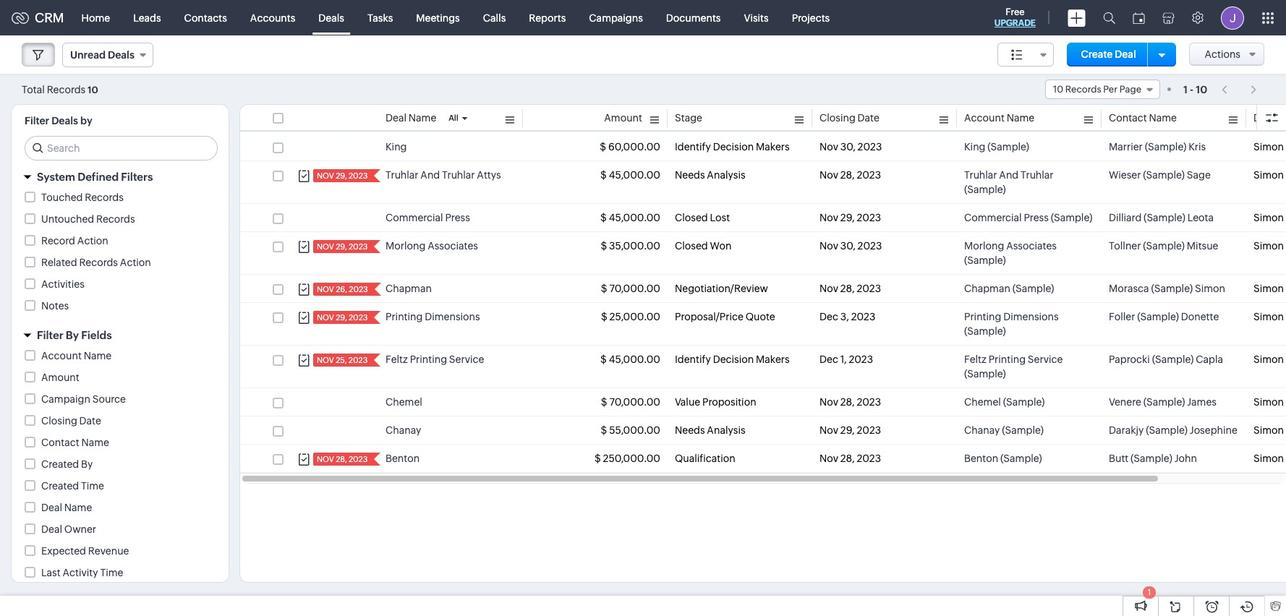 Task type: describe. For each thing, give the bounding box(es) containing it.
1 vertical spatial action
[[120, 257, 151, 268]]

accounts link
[[239, 0, 307, 35]]

printing inside printing dimensions (sample)
[[964, 311, 1002, 323]]

system defined filters
[[37, 171, 153, 183]]

needs for 45,000.00
[[675, 169, 705, 181]]

0 vertical spatial contact name
[[1109, 112, 1177, 124]]

james
[[1187, 396, 1217, 408]]

projects
[[792, 12, 830, 24]]

$ 45,000.00 for needs analysis
[[601, 169, 661, 181]]

$ 45,000.00 for closed lost
[[601, 212, 661, 224]]

commercial press link
[[386, 211, 470, 225]]

truhlar and truhlar (sample) link
[[964, 168, 1095, 197]]

2023 inside "nov 25, 2023" link
[[349, 356, 368, 365]]

documents
[[666, 12, 721, 24]]

1 vertical spatial account name
[[41, 350, 112, 362]]

john
[[1175, 453, 1197, 464]]

campaign
[[41, 394, 90, 405]]

nov 28, 2023 for qualification
[[820, 453, 881, 464]]

darakjy (sample) josephine
[[1109, 425, 1238, 436]]

$ for printing dimensions
[[601, 311, 608, 323]]

makers for nov 30, 2023
[[756, 141, 790, 153]]

paprocki (sample) capla link
[[1109, 352, 1223, 367]]

profile element
[[1213, 0, 1253, 35]]

dec 3, 2023
[[820, 311, 876, 323]]

meetings link
[[405, 0, 472, 35]]

3,
[[840, 311, 849, 323]]

$ for chemel
[[601, 396, 607, 408]]

simon for morasca (sample) simon
[[1254, 283, 1284, 294]]

$ 35,000.00
[[601, 240, 661, 252]]

simon j for dilliard (sample) leota
[[1254, 212, 1286, 224]]

total records 10
[[22, 84, 98, 95]]

benton (sample) link
[[964, 451, 1042, 466]]

nov 29, 2023 for morlong associates
[[317, 242, 368, 251]]

identify decision makers for 45,000.00
[[675, 354, 790, 365]]

row group containing king
[[240, 133, 1286, 473]]

j for tollner (sample) mitsue
[[1286, 240, 1286, 252]]

2 horizontal spatial deals
[[319, 12, 344, 24]]

proposal/price
[[675, 311, 744, 323]]

1 horizontal spatial date
[[858, 112, 880, 124]]

chemel (sample) link
[[964, 395, 1045, 409]]

28, for value proposition
[[841, 396, 855, 408]]

negotiation/review
[[675, 283, 768, 294]]

upgrade
[[995, 18, 1036, 28]]

nov 25, 2023
[[317, 356, 368, 365]]

1 vertical spatial closing date
[[41, 415, 101, 427]]

records for touched
[[85, 192, 124, 203]]

(sample) for butt (sample) john
[[1131, 453, 1173, 464]]

chanay for chanay (sample)
[[964, 425, 1000, 436]]

$ 70,000.00 for negotiation/review
[[601, 283, 661, 294]]

truhlar and truhlar attys
[[386, 169, 501, 181]]

closed for closed won
[[675, 240, 708, 252]]

simon j for darakjy (sample) josephine
[[1254, 425, 1286, 436]]

j for butt (sample) john
[[1286, 453, 1286, 464]]

commercial for commercial press
[[386, 212, 443, 224]]

commercial press (sample) link
[[964, 211, 1093, 225]]

fields
[[81, 329, 112, 341]]

Unread Deals field
[[62, 43, 153, 67]]

donette
[[1181, 311, 1219, 323]]

nov 28, 2023 link
[[313, 453, 369, 466]]

0 horizontal spatial date
[[79, 415, 101, 427]]

untouched
[[41, 213, 94, 225]]

records for related
[[79, 257, 118, 268]]

60,000.00
[[608, 141, 661, 153]]

profile image
[[1221, 6, 1244, 29]]

chemel link
[[386, 395, 422, 409]]

create deal
[[1081, 48, 1136, 60]]

j for marrier (sample) kris
[[1286, 141, 1286, 153]]

nov 30, 2023 for identify decision makers
[[820, 141, 882, 153]]

$ for chapman
[[601, 283, 607, 294]]

system defined filters button
[[12, 164, 229, 190]]

(sample) for tollner (sample) mitsue
[[1143, 240, 1185, 252]]

defined
[[78, 171, 119, 183]]

nov inside nov 28, 2023 link
[[317, 455, 334, 464]]

lost
[[710, 212, 730, 224]]

chanay for chanay
[[386, 425, 421, 436]]

truhlar and truhlar (sample)
[[964, 169, 1054, 195]]

morlong associates (sample) link
[[964, 239, 1095, 268]]

deal up king link at left
[[386, 112, 407, 124]]

related
[[41, 257, 77, 268]]

30, for closed won
[[841, 240, 856, 252]]

size image
[[1011, 48, 1023, 61]]

nov for morlong
[[317, 242, 334, 251]]

29, for morlong associates
[[336, 242, 347, 251]]

dec 1, 2023
[[820, 354, 873, 365]]

expected
[[41, 545, 86, 557]]

45,000.00 for closed
[[609, 212, 661, 224]]

marrier (sample) kris link
[[1109, 140, 1206, 154]]

darakjy
[[1109, 425, 1144, 436]]

actions
[[1205, 48, 1241, 60]]

deals link
[[307, 0, 356, 35]]

sage
[[1187, 169, 1211, 181]]

29, for printing dimensions
[[336, 313, 347, 322]]

name up marrier (sample) kris
[[1149, 112, 1177, 124]]

10 for 1 - 10
[[1196, 84, 1208, 95]]

name left all
[[409, 112, 436, 124]]

record action
[[41, 235, 108, 247]]

nov for chanay
[[820, 425, 838, 436]]

wieser
[[1109, 169, 1141, 181]]

1 horizontal spatial contact
[[1109, 112, 1147, 124]]

filter by fields button
[[12, 323, 229, 348]]

king (sample) link
[[964, 140, 1030, 154]]

26,
[[336, 285, 347, 294]]

simon for venere (sample) james
[[1254, 396, 1284, 408]]

10 for total records 10
[[88, 84, 98, 95]]

per
[[1103, 84, 1118, 95]]

nov 26, 2023
[[317, 285, 368, 294]]

associates for morlong associates
[[428, 240, 478, 252]]

chemel (sample)
[[964, 396, 1045, 408]]

chemel for chemel (sample)
[[964, 396, 1001, 408]]

(sample) inside printing dimensions (sample)
[[964, 326, 1006, 337]]

simon j for tollner (sample) mitsue
[[1254, 240, 1286, 252]]

proposal/price quote
[[675, 311, 775, 323]]

created for created by
[[41, 459, 79, 470]]

10 Records Per Page field
[[1045, 80, 1160, 99]]

j for foller (sample) donette
[[1286, 311, 1286, 323]]

(sample) for benton (sample)
[[1001, 453, 1042, 464]]

4 truhlar from the left
[[1021, 169, 1054, 181]]

service for feltz printing service (sample)
[[1028, 354, 1063, 365]]

crm link
[[12, 10, 64, 25]]

$ for morlong associates
[[601, 240, 607, 252]]

calendar image
[[1133, 12, 1145, 24]]

filter by fields
[[37, 329, 112, 341]]

tollner
[[1109, 240, 1141, 252]]

nov 29, 2023 for needs analysis
[[820, 425, 881, 436]]

makers for dec 1, 2023
[[756, 354, 790, 365]]

name up king (sample) link
[[1007, 112, 1035, 124]]

$ for benton
[[595, 453, 601, 464]]

-
[[1190, 84, 1194, 95]]

(sample) for paprocki (sample) capla
[[1152, 354, 1194, 365]]

nov for benton
[[820, 453, 838, 464]]

chapman link
[[386, 281, 432, 296]]

total
[[22, 84, 45, 95]]

created for created time
[[41, 480, 79, 492]]

1,
[[840, 354, 847, 365]]

(sample) for darakjy (sample) josephine
[[1146, 425, 1188, 436]]

home
[[81, 12, 110, 24]]

nov for commercial
[[820, 212, 838, 224]]

simon for foller (sample) donette
[[1254, 311, 1284, 323]]

morlong associates
[[386, 240, 478, 252]]

won
[[710, 240, 732, 252]]

king (sample)
[[964, 141, 1030, 153]]

by for filter
[[66, 329, 79, 341]]

nov for truhlar
[[317, 171, 334, 180]]

printing inside feltz printing service link
[[410, 354, 447, 365]]

(sample) left dilliard
[[1051, 212, 1093, 224]]

$ for feltz printing service
[[601, 354, 607, 365]]

(sample) for chemel (sample)
[[1003, 396, 1045, 408]]

notes
[[41, 300, 69, 312]]

filters
[[121, 171, 153, 183]]

(sample) inside truhlar and truhlar (sample)
[[964, 184, 1006, 195]]

simon for darakjy (sample) josephine
[[1254, 425, 1284, 436]]

(sample) for king (sample)
[[988, 141, 1030, 153]]

1 vertical spatial closing
[[41, 415, 77, 427]]

logo image
[[12, 12, 29, 24]]

press for commercial press (sample)
[[1024, 212, 1049, 224]]

0 vertical spatial closing
[[820, 112, 856, 124]]

25,000.00
[[610, 311, 661, 323]]

visits link
[[732, 0, 780, 35]]

j for paprocki (sample) capla
[[1286, 354, 1286, 365]]

deal left ow
[[1254, 112, 1275, 124]]

(sample) for wieser (sample) sage
[[1143, 169, 1185, 181]]

$ for chanay
[[601, 425, 607, 436]]

nov for morlong
[[820, 240, 838, 252]]

45,000.00 for needs
[[609, 169, 661, 181]]

35,000.00
[[609, 240, 661, 252]]

nov 26, 2023 link
[[313, 283, 369, 296]]

$ 250,000.00
[[595, 453, 661, 464]]

j for morasca (sample) simon
[[1286, 283, 1286, 294]]

deal ow
[[1254, 112, 1286, 124]]

28, inside nov 28, 2023 link
[[336, 455, 347, 464]]

2 truhlar from the left
[[442, 169, 475, 181]]

2023 inside nov 28, 2023 link
[[349, 455, 368, 464]]

1 horizontal spatial deal name
[[386, 112, 436, 124]]



Task type: vqa. For each thing, say whether or not it's contained in the screenshot.
the rightmost the to
no



Task type: locate. For each thing, give the bounding box(es) containing it.
commercial up morlong associates 'link'
[[386, 212, 443, 224]]

chapman for chapman (sample)
[[964, 283, 1011, 294]]

2 benton from the left
[[964, 453, 999, 464]]

analysis down proposition
[[707, 425, 746, 436]]

(sample) up feltz printing service (sample)
[[964, 326, 1006, 337]]

10 j from the top
[[1286, 453, 1286, 464]]

(sample) left capla
[[1152, 354, 1194, 365]]

2 vertical spatial deals
[[52, 115, 78, 127]]

deal up expected
[[41, 524, 62, 535]]

and for (sample)
[[999, 169, 1019, 181]]

1 morlong from the left
[[386, 240, 426, 252]]

documents link
[[655, 0, 732, 35]]

$ 70,000.00 up $ 25,000.00
[[601, 283, 661, 294]]

0 vertical spatial time
[[81, 480, 104, 492]]

name up created by
[[81, 437, 109, 449]]

1 vertical spatial time
[[100, 567, 123, 579]]

feltz up chemel link
[[386, 354, 408, 365]]

0 vertical spatial amount
[[604, 112, 642, 124]]

10 simon j from the top
[[1254, 453, 1286, 464]]

0 vertical spatial nov 29, 2023
[[820, 212, 881, 224]]

last
[[41, 567, 61, 579]]

2 needs analysis from the top
[[675, 425, 746, 436]]

1 vertical spatial deal name
[[41, 502, 92, 514]]

(sample) up chapman (sample)
[[964, 255, 1006, 266]]

ow
[[1277, 112, 1286, 124]]

1 vertical spatial closed
[[675, 240, 708, 252]]

chemel up the chanay link
[[386, 396, 422, 408]]

1 vertical spatial date
[[79, 415, 101, 427]]

free upgrade
[[995, 7, 1036, 28]]

5 j from the top
[[1286, 283, 1286, 294]]

morlong for morlong associates (sample)
[[964, 240, 1004, 252]]

1 chapman from the left
[[386, 283, 432, 294]]

contacts
[[184, 12, 227, 24]]

1 horizontal spatial amount
[[604, 112, 642, 124]]

1 nov 28, 2023 from the top
[[820, 169, 881, 181]]

1 nov 30, 2023 from the top
[[820, 141, 882, 153]]

morlong inside 'link'
[[386, 240, 426, 252]]

1 vertical spatial identify decision makers
[[675, 354, 790, 365]]

2 $ 45,000.00 from the top
[[601, 212, 661, 224]]

(sample) down dilliard (sample) leota
[[1143, 240, 1185, 252]]

contact name
[[1109, 112, 1177, 124], [41, 437, 109, 449]]

0 vertical spatial deal name
[[386, 112, 436, 124]]

0 vertical spatial analysis
[[707, 169, 746, 181]]

simon
[[1254, 141, 1284, 153], [1254, 169, 1284, 181], [1254, 212, 1284, 224], [1254, 240, 1284, 252], [1195, 283, 1226, 294], [1254, 283, 1284, 294], [1254, 311, 1284, 323], [1254, 354, 1284, 365], [1254, 396, 1284, 408], [1254, 425, 1284, 436], [1254, 453, 1284, 464]]

2 and from the left
[[999, 169, 1019, 181]]

0 vertical spatial by
[[66, 329, 79, 341]]

1 vertical spatial analysis
[[707, 425, 746, 436]]

records for 10
[[1066, 84, 1102, 95]]

None field
[[997, 43, 1054, 67]]

$ up $ 55,000.00 at the bottom of the page
[[601, 396, 607, 408]]

dimensions inside printing dimensions (sample)
[[1004, 311, 1059, 323]]

deal up deal owner
[[41, 502, 62, 514]]

nov for chemel
[[820, 396, 838, 408]]

$ 45,000.00
[[601, 169, 661, 181], [601, 212, 661, 224], [601, 354, 661, 365]]

source
[[92, 394, 126, 405]]

0 vertical spatial created
[[41, 459, 79, 470]]

action down untouched records
[[120, 257, 151, 268]]

2 closed from the top
[[675, 240, 708, 252]]

decision up proposition
[[713, 354, 754, 365]]

create
[[1081, 48, 1113, 60]]

chanay down chemel link
[[386, 425, 421, 436]]

expected revenue
[[41, 545, 129, 557]]

wieser (sample) sage link
[[1109, 168, 1211, 182]]

29,
[[336, 171, 347, 180], [841, 212, 855, 224], [336, 242, 347, 251], [336, 313, 347, 322], [841, 425, 855, 436]]

by up created time
[[81, 459, 93, 470]]

nov for king
[[820, 141, 838, 153]]

dimensions up feltz printing service
[[425, 311, 480, 323]]

tollner (sample) mitsue link
[[1109, 239, 1219, 253]]

king link
[[386, 140, 407, 154]]

1 vertical spatial dec
[[820, 354, 838, 365]]

service for feltz printing service
[[449, 354, 484, 365]]

10 right - at top right
[[1196, 84, 1208, 95]]

nov 28, 2023 for needs analysis
[[820, 169, 881, 181]]

0 vertical spatial closed
[[675, 212, 708, 224]]

time
[[81, 480, 104, 492], [100, 567, 123, 579]]

0 horizontal spatial deals
[[52, 115, 78, 127]]

2 needs from the top
[[675, 425, 705, 436]]

navigation
[[1215, 79, 1265, 100]]

9 simon j from the top
[[1254, 425, 1286, 436]]

0 vertical spatial nov 29, 2023 link
[[313, 169, 369, 182]]

morlong down commercial press link
[[386, 240, 426, 252]]

account name up king (sample) link
[[964, 112, 1035, 124]]

deals left by
[[52, 115, 78, 127]]

0 vertical spatial 45,000.00
[[609, 169, 661, 181]]

name
[[409, 112, 436, 124], [1007, 112, 1035, 124], [1149, 112, 1177, 124], [84, 350, 112, 362], [81, 437, 109, 449], [64, 502, 92, 514]]

2 simon j from the top
[[1254, 169, 1286, 181]]

29, for truhlar and truhlar attys
[[336, 171, 347, 180]]

0 horizontal spatial morlong
[[386, 240, 426, 252]]

morlong associates (sample)
[[964, 240, 1057, 266]]

0 horizontal spatial account
[[41, 350, 82, 362]]

1 horizontal spatial action
[[120, 257, 151, 268]]

nov 29, 2023 link for morlong
[[313, 240, 369, 253]]

unread deals
[[70, 49, 134, 61]]

$ left 250,000.00
[[595, 453, 601, 464]]

0 vertical spatial date
[[858, 112, 880, 124]]

activities
[[41, 279, 85, 290]]

filter down the notes
[[37, 329, 63, 341]]

darakjy (sample) josephine link
[[1109, 423, 1238, 438]]

feltz for feltz printing service
[[386, 354, 408, 365]]

0 vertical spatial 1
[[1184, 84, 1188, 95]]

1 horizontal spatial benton
[[964, 453, 999, 464]]

1 horizontal spatial deals
[[108, 49, 134, 61]]

nov 29, 2023
[[820, 212, 881, 224], [820, 425, 881, 436]]

created down created by
[[41, 480, 79, 492]]

search image
[[1103, 12, 1116, 24]]

press up morlong associates 'link'
[[445, 212, 470, 224]]

(sample) for foller (sample) donette
[[1137, 311, 1179, 323]]

$ up $ 35,000.00 at the top of the page
[[601, 212, 607, 224]]

service down printing dimensions (sample) link
[[1028, 354, 1063, 365]]

2 30, from the top
[[841, 240, 856, 252]]

(sample) down morasca (sample) simon link
[[1137, 311, 1179, 323]]

tasks
[[367, 12, 393, 24]]

2 identify from the top
[[675, 354, 711, 365]]

records left per
[[1066, 84, 1102, 95]]

feltz inside feltz printing service (sample)
[[964, 354, 987, 365]]

king up truhlar and truhlar attys "link"
[[386, 141, 407, 153]]

service down "printing dimensions" link at the bottom
[[449, 354, 484, 365]]

(sample) up chemel (sample) link
[[964, 368, 1006, 380]]

2 analysis from the top
[[707, 425, 746, 436]]

0 horizontal spatial account name
[[41, 350, 112, 362]]

untouched records
[[41, 213, 135, 225]]

1 vertical spatial 30,
[[841, 240, 856, 252]]

45,000.00 up 35,000.00
[[609, 212, 661, 224]]

4 simon j from the top
[[1254, 240, 1286, 252]]

identify decision makers
[[675, 141, 790, 153], [675, 354, 790, 365]]

8 simon j from the top
[[1254, 396, 1286, 408]]

$ for truhlar and truhlar attys
[[601, 169, 607, 181]]

(sample) up the darakjy (sample) josephine
[[1144, 396, 1185, 408]]

j
[[1286, 141, 1286, 153], [1286, 169, 1286, 181], [1286, 212, 1286, 224], [1286, 240, 1286, 252], [1286, 283, 1286, 294], [1286, 311, 1286, 323], [1286, 354, 1286, 365], [1286, 396, 1286, 408], [1286, 425, 1286, 436], [1286, 453, 1286, 464]]

by left 'fields' on the left bottom of page
[[66, 329, 79, 341]]

70,000.00 up 55,000.00
[[609, 396, 661, 408]]

(sample) down chemel (sample) link
[[1002, 425, 1044, 436]]

contact name up created by
[[41, 437, 109, 449]]

1 press from the left
[[445, 212, 470, 224]]

3 45,000.00 from the top
[[609, 354, 661, 365]]

home link
[[70, 0, 122, 35]]

deal
[[1115, 48, 1136, 60], [386, 112, 407, 124], [1254, 112, 1275, 124], [41, 502, 62, 514], [41, 524, 62, 535]]

2023 inside nov 26, 2023 link
[[349, 285, 368, 294]]

search element
[[1095, 0, 1124, 35]]

account
[[964, 112, 1005, 124], [41, 350, 82, 362]]

0 vertical spatial filter
[[25, 115, 49, 127]]

service inside feltz printing service (sample)
[[1028, 354, 1063, 365]]

account up king (sample) link
[[964, 112, 1005, 124]]

0 horizontal spatial chemel
[[386, 396, 422, 408]]

2 dimensions from the left
[[1004, 311, 1059, 323]]

2 service from the left
[[1028, 354, 1063, 365]]

0 horizontal spatial closing date
[[41, 415, 101, 427]]

amount up "$ 60,000.00"
[[604, 112, 642, 124]]

feltz printing service (sample)
[[964, 354, 1063, 380]]

campaigns
[[589, 12, 643, 24]]

2 j from the top
[[1286, 169, 1286, 181]]

nov
[[317, 171, 334, 180], [317, 242, 334, 251], [317, 285, 334, 294], [317, 313, 334, 322], [317, 356, 334, 365], [317, 455, 334, 464]]

2 nov from the top
[[820, 169, 838, 181]]

$ 45,000.00 for identify decision makers
[[601, 354, 661, 365]]

3 truhlar from the left
[[964, 169, 997, 181]]

feltz down printing dimensions (sample)
[[964, 354, 987, 365]]

created by
[[41, 459, 93, 470]]

1 vertical spatial amount
[[41, 372, 79, 383]]

1 vertical spatial 1
[[1148, 588, 1151, 597]]

(sample) inside morlong associates (sample)
[[964, 255, 1006, 266]]

1 truhlar from the left
[[386, 169, 418, 181]]

create menu element
[[1059, 0, 1095, 35]]

1 horizontal spatial closing
[[820, 112, 856, 124]]

2 feltz from the left
[[964, 354, 987, 365]]

28, for negotiation/review
[[841, 283, 855, 294]]

0 horizontal spatial press
[[445, 212, 470, 224]]

$ 45,000.00 down $ 25,000.00
[[601, 354, 661, 365]]

closed for closed lost
[[675, 212, 708, 224]]

0 vertical spatial needs
[[675, 169, 705, 181]]

feltz printing service link
[[386, 352, 484, 367]]

simon j for paprocki (sample) capla
[[1254, 354, 1286, 365]]

nov 25, 2023 link
[[313, 354, 369, 367]]

$ for king
[[600, 141, 606, 153]]

benton for benton
[[386, 453, 420, 464]]

1 horizontal spatial feltz
[[964, 354, 987, 365]]

dimensions down the chapman (sample) link
[[1004, 311, 1059, 323]]

dec for dec 3, 2023
[[820, 311, 838, 323]]

1 nov 29, 2023 link from the top
[[313, 169, 369, 182]]

associates down commercial press link
[[428, 240, 478, 252]]

printing dimensions (sample) link
[[964, 310, 1095, 339]]

70,000.00 for negotiation/review
[[609, 283, 661, 294]]

$ 25,000.00
[[601, 311, 661, 323]]

truhlar up commercial press (sample) link
[[1021, 169, 1054, 181]]

2 $ 70,000.00 from the top
[[601, 396, 661, 408]]

butt (sample) john
[[1109, 453, 1197, 464]]

simon for paprocki (sample) capla
[[1254, 354, 1284, 365]]

0 horizontal spatial amount
[[41, 372, 79, 383]]

morlong inside morlong associates (sample)
[[964, 240, 1004, 252]]

page
[[1120, 84, 1142, 95]]

morlong for morlong associates
[[386, 240, 426, 252]]

needs analysis for 45,000.00
[[675, 169, 746, 181]]

time down revenue
[[100, 567, 123, 579]]

filter
[[25, 115, 49, 127], [37, 329, 63, 341]]

1 nov 29, 2023 from the top
[[820, 212, 881, 224]]

simon for butt (sample) john
[[1254, 453, 1284, 464]]

press down "truhlar and truhlar (sample)" link
[[1024, 212, 1049, 224]]

morasca (sample) simon
[[1109, 283, 1226, 294]]

1 horizontal spatial chemel
[[964, 396, 1001, 408]]

4 nov 28, 2023 from the top
[[820, 453, 881, 464]]

6 simon j from the top
[[1254, 311, 1286, 323]]

and inside "link"
[[421, 169, 440, 181]]

9 j from the top
[[1286, 425, 1286, 436]]

filter for filter deals by
[[25, 115, 49, 127]]

records up filter deals by
[[47, 84, 86, 95]]

1 vertical spatial contact name
[[41, 437, 109, 449]]

$ 45,000.00 down "$ 60,000.00"
[[601, 169, 661, 181]]

venere
[[1109, 396, 1141, 408]]

7 j from the top
[[1286, 354, 1286, 365]]

and for attys
[[421, 169, 440, 181]]

0 vertical spatial closing date
[[820, 112, 880, 124]]

amount
[[604, 112, 642, 124], [41, 372, 79, 383]]

printing inside feltz printing service (sample)
[[989, 354, 1026, 365]]

1 chanay from the left
[[386, 425, 421, 436]]

2 nov from the top
[[317, 242, 334, 251]]

2 makers from the top
[[756, 354, 790, 365]]

2 identify decision makers from the top
[[675, 354, 790, 365]]

6 nov from the top
[[820, 396, 838, 408]]

2 king from the left
[[964, 141, 986, 153]]

wieser (sample) sage
[[1109, 169, 1211, 181]]

0 horizontal spatial chanay
[[386, 425, 421, 436]]

j for dilliard (sample) leota
[[1286, 212, 1286, 224]]

simon for dilliard (sample) leota
[[1254, 212, 1284, 224]]

1 horizontal spatial by
[[81, 459, 93, 470]]

1 horizontal spatial and
[[999, 169, 1019, 181]]

0 vertical spatial deals
[[319, 12, 344, 24]]

associates inside morlong associates (sample)
[[1006, 240, 1057, 252]]

5 nov from the top
[[820, 283, 838, 294]]

1 horizontal spatial chapman
[[964, 283, 1011, 294]]

2 vertical spatial nov 29, 2023
[[317, 313, 368, 322]]

dec left 3, on the bottom right of the page
[[820, 311, 838, 323]]

7 nov from the top
[[820, 425, 838, 436]]

records down record action on the left
[[79, 257, 118, 268]]

calls
[[483, 12, 506, 24]]

0 vertical spatial needs analysis
[[675, 169, 746, 181]]

needs analysis up closed lost
[[675, 169, 746, 181]]

meetings
[[416, 12, 460, 24]]

benton for benton (sample)
[[964, 453, 999, 464]]

quote
[[746, 311, 775, 323]]

dimensions for printing dimensions (sample)
[[1004, 311, 1059, 323]]

name up owner
[[64, 502, 92, 514]]

2 nov 28, 2023 from the top
[[820, 283, 881, 294]]

chapman up printing dimensions
[[386, 283, 432, 294]]

needs analysis up qualification
[[675, 425, 746, 436]]

$ down $ 25,000.00
[[601, 354, 607, 365]]

2 vertical spatial 45,000.00
[[609, 354, 661, 365]]

deal inside button
[[1115, 48, 1136, 60]]

0 horizontal spatial king
[[386, 141, 407, 153]]

0 vertical spatial action
[[77, 235, 108, 247]]

2 nov 29, 2023 from the top
[[820, 425, 881, 436]]

identify decision makers up proposition
[[675, 354, 790, 365]]

printing inside "printing dimensions" link
[[386, 311, 423, 323]]

7 simon j from the top
[[1254, 354, 1286, 365]]

printing
[[386, 311, 423, 323], [964, 311, 1002, 323], [410, 354, 447, 365], [989, 354, 1026, 365]]

45,000.00 down 60,000.00
[[609, 169, 661, 181]]

0 vertical spatial contact
[[1109, 112, 1147, 124]]

leads
[[133, 12, 161, 24]]

created time
[[41, 480, 104, 492]]

2 press from the left
[[1024, 212, 1049, 224]]

and down king (sample) link
[[999, 169, 1019, 181]]

create menu image
[[1068, 9, 1086, 26]]

chemel for chemel
[[386, 396, 422, 408]]

simon j for wieser (sample) sage
[[1254, 169, 1286, 181]]

simon for wieser (sample) sage
[[1254, 169, 1284, 181]]

records for total
[[47, 84, 86, 95]]

simon j for morasca (sample) simon
[[1254, 283, 1286, 294]]

(sample) inside 'link'
[[1152, 354, 1194, 365]]

3 simon j from the top
[[1254, 212, 1286, 224]]

benton
[[386, 453, 420, 464], [964, 453, 999, 464]]

king inside king (sample) link
[[964, 141, 986, 153]]

commercial down truhlar and truhlar (sample)
[[964, 212, 1022, 224]]

(sample) down "chanay (sample)" link
[[1001, 453, 1042, 464]]

0 vertical spatial $ 45,000.00
[[601, 169, 661, 181]]

2 nov 29, 2023 link from the top
[[313, 240, 369, 253]]

identify down stage
[[675, 141, 711, 153]]

2 vertical spatial nov 29, 2023 link
[[313, 311, 369, 324]]

1 vertical spatial nov 30, 2023
[[820, 240, 882, 252]]

2 dec from the top
[[820, 354, 838, 365]]

4 nov from the top
[[820, 240, 838, 252]]

row group
[[240, 133, 1286, 473]]

by
[[80, 115, 92, 127]]

45,000.00 for identify
[[609, 354, 661, 365]]

analysis
[[707, 169, 746, 181], [707, 425, 746, 436]]

0 vertical spatial dec
[[820, 311, 838, 323]]

contact up created by
[[41, 437, 79, 449]]

1 king from the left
[[386, 141, 407, 153]]

touched records
[[41, 192, 124, 203]]

0 vertical spatial account name
[[964, 112, 1035, 124]]

chanay (sample) link
[[964, 423, 1044, 438]]

1 identify decision makers from the top
[[675, 141, 790, 153]]

0 horizontal spatial 1
[[1148, 588, 1151, 597]]

nov for printing
[[317, 313, 334, 322]]

(sample) up wieser (sample) sage
[[1145, 141, 1187, 153]]

6 j from the top
[[1286, 311, 1286, 323]]

8 j from the top
[[1286, 396, 1286, 408]]

2 associates from the left
[[1006, 240, 1057, 252]]

10 left per
[[1053, 84, 1064, 95]]

28, for needs analysis
[[841, 169, 855, 181]]

0 horizontal spatial commercial
[[386, 212, 443, 224]]

needs for 55,000.00
[[675, 425, 705, 436]]

1 j from the top
[[1286, 141, 1286, 153]]

simon j for foller (sample) donette
[[1254, 311, 1286, 323]]

nov inside "nov 25, 2023" link
[[317, 356, 334, 365]]

filter inside dropdown button
[[37, 329, 63, 341]]

records inside field
[[1066, 84, 1102, 95]]

josephine
[[1190, 425, 1238, 436]]

$ up $ 25,000.00
[[601, 283, 607, 294]]

0 vertical spatial identify
[[675, 141, 711, 153]]

1 vertical spatial needs analysis
[[675, 425, 746, 436]]

truhlar
[[386, 169, 418, 181], [442, 169, 475, 181], [964, 169, 997, 181], [1021, 169, 1054, 181]]

nov 29, 2023 link for truhlar
[[313, 169, 369, 182]]

dimensions for printing dimensions
[[425, 311, 480, 323]]

1 simon j from the top
[[1254, 141, 1286, 153]]

venere (sample) james link
[[1109, 395, 1217, 409]]

(sample) down king (sample)
[[964, 184, 1006, 195]]

28, for qualification
[[841, 453, 855, 464]]

1 vertical spatial 45,000.00
[[609, 212, 661, 224]]

45,000.00 down 25,000.00
[[609, 354, 661, 365]]

$ left 55,000.00
[[601, 425, 607, 436]]

account down filter by fields
[[41, 350, 82, 362]]

closing
[[820, 112, 856, 124], [41, 415, 77, 427]]

1 closed from the top
[[675, 212, 708, 224]]

by inside dropdown button
[[66, 329, 79, 341]]

(sample) up printing dimensions (sample) link
[[1013, 283, 1054, 294]]

foller (sample) donette
[[1109, 311, 1219, 323]]

benton down the chanay link
[[386, 453, 420, 464]]

1 feltz from the left
[[386, 354, 408, 365]]

3 nov 29, 2023 link from the top
[[313, 311, 369, 324]]

3 nov from the top
[[820, 212, 838, 224]]

2 chanay from the left
[[964, 425, 1000, 436]]

1 and from the left
[[421, 169, 440, 181]]

deals inside field
[[108, 49, 134, 61]]

$ down "$ 60,000.00"
[[601, 169, 607, 181]]

nov for feltz
[[317, 356, 334, 365]]

chapman for chapman
[[386, 283, 432, 294]]

owner
[[64, 524, 96, 535]]

decision for $ 45,000.00
[[713, 354, 754, 365]]

by for created
[[81, 459, 93, 470]]

0 horizontal spatial associates
[[428, 240, 478, 252]]

2 decision from the top
[[713, 354, 754, 365]]

2 70,000.00 from the top
[[609, 396, 661, 408]]

0 horizontal spatial contact name
[[41, 437, 109, 449]]

1 70,000.00 from the top
[[609, 283, 661, 294]]

nov 29, 2023 link for printing
[[313, 311, 369, 324]]

chanay (sample)
[[964, 425, 1044, 436]]

1 makers from the top
[[756, 141, 790, 153]]

identify for 60,000.00
[[675, 141, 711, 153]]

reports link
[[517, 0, 578, 35]]

1 identify from the top
[[675, 141, 711, 153]]

(sample) up foller (sample) donette
[[1151, 283, 1193, 294]]

2 vertical spatial $ 45,000.00
[[601, 354, 661, 365]]

0 vertical spatial makers
[[756, 141, 790, 153]]

filter for filter by fields
[[37, 329, 63, 341]]

j for venere (sample) james
[[1286, 396, 1286, 408]]

associates
[[428, 240, 478, 252], [1006, 240, 1057, 252]]

associates inside 'link'
[[428, 240, 478, 252]]

1 dimensions from the left
[[425, 311, 480, 323]]

makers
[[756, 141, 790, 153], [756, 354, 790, 365]]

simon for marrier (sample) kris
[[1254, 141, 1284, 153]]

2 chapman from the left
[[964, 283, 1011, 294]]

1 chemel from the left
[[386, 396, 422, 408]]

value
[[675, 396, 700, 408]]

morasca
[[1109, 283, 1149, 294]]

3 nov from the top
[[317, 285, 334, 294]]

1 30, from the top
[[841, 141, 856, 153]]

identify decision makers down stage
[[675, 141, 790, 153]]

(sample) for chanay (sample)
[[1002, 425, 1044, 436]]

deals for filter deals by
[[52, 115, 78, 127]]

0 horizontal spatial closing
[[41, 415, 77, 427]]

70,000.00
[[609, 283, 661, 294], [609, 396, 661, 408]]

printing down printing dimensions (sample)
[[989, 354, 1026, 365]]

4 nov from the top
[[317, 313, 334, 322]]

4 j from the top
[[1286, 240, 1286, 252]]

feltz for feltz printing service (sample)
[[964, 354, 987, 365]]

deals left the tasks link
[[319, 12, 344, 24]]

nov 28, 2023 for negotiation/review
[[820, 283, 881, 294]]

1 analysis from the top
[[707, 169, 746, 181]]

0 horizontal spatial chapman
[[386, 283, 432, 294]]

printing down the chapman (sample) link
[[964, 311, 1002, 323]]

1 $ 45,000.00 from the top
[[601, 169, 661, 181]]

truhlar down king link at left
[[386, 169, 418, 181]]

printing dimensions (sample)
[[964, 311, 1059, 337]]

projects link
[[780, 0, 842, 35]]

0 horizontal spatial contact
[[41, 437, 79, 449]]

70,000.00 up 25,000.00
[[609, 283, 661, 294]]

1 nov 29, 2023 from the top
[[317, 171, 368, 180]]

1 horizontal spatial account
[[964, 112, 1005, 124]]

1 needs from the top
[[675, 169, 705, 181]]

1 vertical spatial account
[[41, 350, 82, 362]]

last activity time
[[41, 567, 123, 579]]

(sample) inside feltz printing service (sample)
[[964, 368, 1006, 380]]

1 vertical spatial needs
[[675, 425, 705, 436]]

1 $ 70,000.00 from the top
[[601, 283, 661, 294]]

1 horizontal spatial associates
[[1006, 240, 1057, 252]]

$ left 35,000.00
[[601, 240, 607, 252]]

records for untouched
[[96, 213, 135, 225]]

dilliard
[[1109, 212, 1142, 224]]

30, for identify decision makers
[[841, 141, 856, 153]]

3 nov 29, 2023 from the top
[[317, 313, 368, 322]]

2 morlong from the left
[[964, 240, 1004, 252]]

1 horizontal spatial morlong
[[964, 240, 1004, 252]]

1 horizontal spatial chanay
[[964, 425, 1000, 436]]

contact
[[1109, 112, 1147, 124], [41, 437, 79, 449]]

Search text field
[[25, 137, 217, 160]]

10 inside field
[[1053, 84, 1064, 95]]

(sample) down marrier (sample) kris link
[[1143, 169, 1185, 181]]

0 vertical spatial nov 29, 2023
[[317, 171, 368, 180]]

1 vertical spatial nov 29, 2023
[[317, 242, 368, 251]]

deals for unread deals
[[108, 49, 134, 61]]

chanay link
[[386, 423, 421, 438]]

analysis up lost
[[707, 169, 746, 181]]

free
[[1006, 7, 1025, 17]]

simon j for butt (sample) john
[[1254, 453, 1286, 464]]

benton (sample)
[[964, 453, 1042, 464]]

1 nov from the top
[[820, 141, 838, 153]]

2 created from the top
[[41, 480, 79, 492]]

dec left 1,
[[820, 354, 838, 365]]

decision up lost
[[713, 141, 754, 153]]

amount up campaign
[[41, 372, 79, 383]]

truhlar left the attys
[[442, 169, 475, 181]]

closed won
[[675, 240, 732, 252]]

2 45,000.00 from the top
[[609, 212, 661, 224]]

deal name
[[386, 112, 436, 124], [41, 502, 92, 514]]

0 horizontal spatial benton
[[386, 453, 420, 464]]

10 inside total records 10
[[88, 84, 98, 95]]

name down 'fields' on the left bottom of page
[[84, 350, 112, 362]]

needs up closed lost
[[675, 169, 705, 181]]

1 vertical spatial identify
[[675, 354, 711, 365]]

0 horizontal spatial feltz
[[386, 354, 408, 365]]

70,000.00 for value proposition
[[609, 396, 661, 408]]

dilliard (sample) leota link
[[1109, 211, 1214, 225]]

feltz printing service
[[386, 354, 484, 365]]

identify decision makers for 60,000.00
[[675, 141, 790, 153]]

3 j from the top
[[1286, 212, 1286, 224]]

0 horizontal spatial and
[[421, 169, 440, 181]]

0 vertical spatial account
[[964, 112, 1005, 124]]

1 associates from the left
[[428, 240, 478, 252]]

capla
[[1196, 354, 1223, 365]]

$ 70,000.00 for value proposition
[[601, 396, 661, 408]]

0 vertical spatial nov 30, 2023
[[820, 141, 882, 153]]

0 vertical spatial $ 70,000.00
[[601, 283, 661, 294]]

king for king
[[386, 141, 407, 153]]

chemel up "chanay (sample)" link
[[964, 396, 1001, 408]]

benton down "chanay (sample)" link
[[964, 453, 999, 464]]

nov 29, 2023 for closed lost
[[820, 212, 881, 224]]

1 vertical spatial by
[[81, 459, 93, 470]]

qualification
[[675, 453, 736, 464]]

dilliard (sample) leota
[[1109, 212, 1214, 224]]

deals right unread
[[108, 49, 134, 61]]

and up commercial press
[[421, 169, 440, 181]]

0 horizontal spatial 10
[[88, 84, 98, 95]]

1 for 1 - 10
[[1184, 84, 1188, 95]]

1 horizontal spatial account name
[[964, 112, 1035, 124]]

contact down page
[[1109, 112, 1147, 124]]

5 nov from the top
[[317, 356, 334, 365]]

2 nov 29, 2023 from the top
[[317, 242, 368, 251]]

action up related records action
[[77, 235, 108, 247]]

2 nov 30, 2023 from the top
[[820, 240, 882, 252]]

1 vertical spatial $ 45,000.00
[[601, 212, 661, 224]]

commercial for commercial press (sample)
[[964, 212, 1022, 224]]

10
[[1196, 84, 1208, 95], [1053, 84, 1064, 95], [88, 84, 98, 95]]

1 service from the left
[[449, 354, 484, 365]]

1 for 1
[[1148, 588, 1151, 597]]

needs analysis for 55,000.00
[[675, 425, 746, 436]]

1 needs analysis from the top
[[675, 169, 746, 181]]

decision for $ 60,000.00
[[713, 141, 754, 153]]

1 vertical spatial makers
[[756, 354, 790, 365]]

0 horizontal spatial action
[[77, 235, 108, 247]]

2 commercial from the left
[[964, 212, 1022, 224]]

1 created from the top
[[41, 459, 79, 470]]

5 simon j from the top
[[1254, 283, 1286, 294]]

1 vertical spatial 70,000.00
[[609, 396, 661, 408]]

and inside truhlar and truhlar (sample)
[[999, 169, 1019, 181]]

nov inside nov 26, 2023 link
[[317, 285, 334, 294]]

1 horizontal spatial 10
[[1053, 84, 1064, 95]]

1 45,000.00 from the top
[[609, 169, 661, 181]]

king up truhlar and truhlar (sample)
[[964, 141, 986, 153]]

1 decision from the top
[[713, 141, 754, 153]]

kris
[[1189, 141, 1206, 153]]

time down created by
[[81, 480, 104, 492]]



